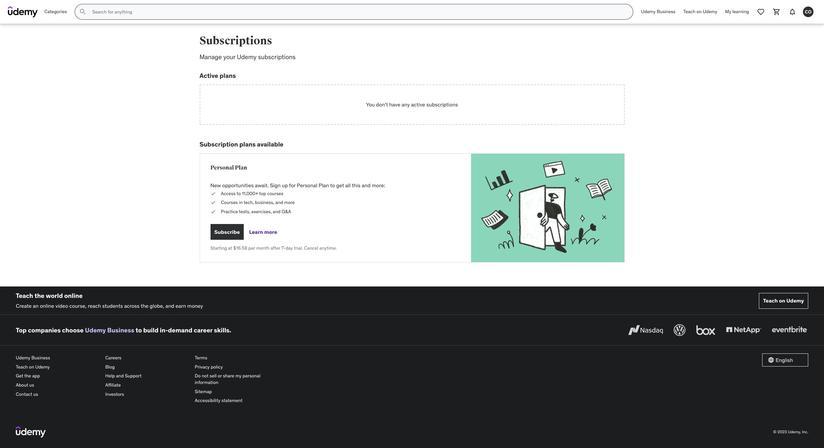 Task type: locate. For each thing, give the bounding box(es) containing it.
0 horizontal spatial on
[[29, 365, 34, 371]]

courses in tech, business, and more
[[221, 200, 295, 206]]

11,000+
[[242, 191, 258, 197]]

0 horizontal spatial personal
[[210, 164, 234, 171]]

more
[[284, 200, 295, 206], [264, 229, 277, 236]]

udemy image
[[8, 6, 38, 17], [16, 427, 46, 438]]

all
[[346, 182, 351, 189]]

teach on udemy link up about us "link"
[[16, 363, 100, 372]]

available
[[257, 140, 284, 148]]

0 horizontal spatial the
[[24, 374, 31, 380]]

online up course,
[[64, 292, 83, 300]]

create
[[16, 303, 32, 310]]

udemy
[[642, 9, 656, 15], [703, 9, 718, 15], [237, 53, 257, 61], [787, 298, 804, 304], [85, 327, 106, 335], [16, 356, 30, 361], [35, 365, 50, 371]]

and right the this
[[362, 182, 371, 189]]

starting at $16.58 per month after 7-day trial. cancel anytime.
[[210, 246, 337, 252]]

xsmall image left practice
[[210, 209, 216, 215]]

plans
[[220, 72, 236, 80], [240, 140, 256, 148]]

2 xsmall image from the top
[[210, 209, 216, 215]]

teach on udemy
[[684, 9, 718, 15], [764, 298, 804, 304]]

to down opportunities
[[237, 191, 241, 197]]

business for udemy business
[[657, 9, 676, 15]]

0 horizontal spatial subscriptions
[[258, 53, 296, 61]]

plan left get
[[319, 182, 329, 189]]

the right get
[[24, 374, 31, 380]]

1 xsmall image from the top
[[210, 200, 216, 206]]

money
[[187, 303, 203, 310]]

and right help
[[116, 374, 124, 380]]

us right contact
[[33, 392, 38, 398]]

contact us link
[[16, 391, 100, 400]]

or
[[218, 374, 222, 380]]

sell
[[210, 374, 217, 380]]

1 vertical spatial more
[[264, 229, 277, 236]]

active
[[200, 72, 218, 80]]

0 horizontal spatial more
[[264, 229, 277, 236]]

shopping cart with 0 items image
[[773, 8, 781, 16]]

world
[[46, 292, 63, 300]]

to left the build
[[136, 327, 142, 335]]

the up an
[[35, 292, 44, 300]]

career
[[194, 327, 213, 335]]

categories button
[[40, 4, 71, 20]]

you
[[366, 102, 375, 108]]

do
[[195, 374, 201, 380]]

0 vertical spatial xsmall image
[[210, 200, 216, 206]]

english
[[776, 357, 794, 364]]

accessibility
[[195, 398, 221, 404]]

1 horizontal spatial business
[[107, 327, 134, 335]]

© 2023 udemy, inc.
[[774, 430, 809, 435]]

0 vertical spatial to
[[330, 182, 335, 189]]

terms privacy policy do not sell or share my personal information sitemap accessibility statement
[[195, 356, 261, 404]]

students
[[102, 303, 123, 310]]

and inside careers blog help and support affiliate investors
[[116, 374, 124, 380]]

wishlist image
[[757, 8, 765, 16]]

reach
[[88, 303, 101, 310]]

teach on udemy up eventbrite image
[[764, 298, 804, 304]]

0 vertical spatial plans
[[220, 72, 236, 80]]

2 vertical spatial on
[[29, 365, 34, 371]]

app
[[32, 374, 40, 380]]

business,
[[255, 200, 274, 206]]

teach on udemy link
[[680, 4, 722, 20], [759, 293, 809, 309], [16, 363, 100, 372]]

1 vertical spatial personal
[[297, 182, 318, 189]]

subscriptions
[[258, 53, 296, 61], [427, 102, 458, 108]]

1 vertical spatial on
[[779, 298, 786, 304]]

more right learn
[[264, 229, 277, 236]]

do not sell or share my personal information button
[[195, 372, 279, 388]]

personal right for
[[297, 182, 318, 189]]

on
[[697, 9, 702, 15], [779, 298, 786, 304], [29, 365, 34, 371]]

us right about
[[29, 383, 34, 389]]

teach inside teach the world online create an online video course, reach students across the globe, and earn money
[[16, 292, 33, 300]]

online
[[64, 292, 83, 300], [40, 303, 54, 310]]

any
[[402, 102, 410, 108]]

2 vertical spatial udemy business link
[[16, 354, 100, 363]]

teach on udemy for teach on udemy link to the middle
[[764, 298, 804, 304]]

teach on udemy left my
[[684, 9, 718, 15]]

the left globe,
[[141, 303, 149, 310]]

careers
[[105, 356, 121, 361]]

subscription plans available
[[200, 140, 284, 148]]

privacy
[[195, 365, 210, 371]]

small image
[[768, 358, 775, 364]]

0 horizontal spatial online
[[40, 303, 54, 310]]

globe,
[[150, 303, 164, 310]]

0 vertical spatial teach on udemy
[[684, 9, 718, 15]]

subscribe button
[[210, 225, 244, 240]]

eventbrite image
[[771, 324, 809, 338]]

0 vertical spatial us
[[29, 383, 34, 389]]

0 vertical spatial more
[[284, 200, 295, 206]]

course,
[[69, 303, 87, 310]]

personal
[[243, 374, 261, 380]]

0 horizontal spatial plan
[[235, 164, 247, 171]]

plan up opportunities
[[235, 164, 247, 171]]

plans left "available"
[[240, 140, 256, 148]]

2 horizontal spatial on
[[779, 298, 786, 304]]

2 horizontal spatial to
[[330, 182, 335, 189]]

practice tests, exercises, and q&a
[[221, 209, 291, 215]]

0 horizontal spatial teach on udemy link
[[16, 363, 100, 372]]

in
[[239, 200, 243, 206]]

2 horizontal spatial business
[[657, 9, 676, 15]]

0 vertical spatial online
[[64, 292, 83, 300]]

1 vertical spatial online
[[40, 303, 54, 310]]

volkswagen image
[[673, 324, 687, 338]]

1 horizontal spatial teach on udemy
[[764, 298, 804, 304]]

and left the earn
[[166, 303, 174, 310]]

month
[[256, 246, 270, 252]]

active plans
[[200, 72, 236, 80]]

1 horizontal spatial plans
[[240, 140, 256, 148]]

0 vertical spatial on
[[697, 9, 702, 15]]

0 vertical spatial personal
[[210, 164, 234, 171]]

0 vertical spatial the
[[35, 292, 44, 300]]

0 vertical spatial business
[[657, 9, 676, 15]]

box image
[[695, 324, 717, 338]]

1 vertical spatial plans
[[240, 140, 256, 148]]

on for teach on udemy link to the middle
[[779, 298, 786, 304]]

1 vertical spatial xsmall image
[[210, 209, 216, 215]]

on up app
[[29, 365, 34, 371]]

1 vertical spatial business
[[107, 327, 134, 335]]

q&a
[[282, 209, 291, 215]]

on left my
[[697, 9, 702, 15]]

more:
[[372, 182, 385, 189]]

starting
[[210, 246, 227, 252]]

terms link
[[195, 354, 279, 363]]

learn
[[249, 229, 263, 236]]

subscribe
[[214, 229, 240, 236]]

1 horizontal spatial subscriptions
[[427, 102, 458, 108]]

to left get
[[330, 182, 335, 189]]

1 horizontal spatial on
[[697, 9, 702, 15]]

plan
[[235, 164, 247, 171], [319, 182, 329, 189]]

personal up new
[[210, 164, 234, 171]]

udemy,
[[788, 430, 802, 435]]

online right an
[[40, 303, 54, 310]]

teach on udemy link left my
[[680, 4, 722, 20]]

co link
[[801, 4, 817, 20]]

0 horizontal spatial teach on udemy
[[684, 9, 718, 15]]

in-
[[160, 327, 168, 335]]

teach on udemy for middle teach on udemy link
[[684, 9, 718, 15]]

business inside udemy business teach on udemy get the app about us contact us
[[31, 356, 50, 361]]

investors
[[105, 392, 124, 398]]

2 vertical spatial teach on udemy link
[[16, 363, 100, 372]]

xsmall image
[[210, 200, 216, 206], [210, 209, 216, 215]]

0 vertical spatial teach on udemy link
[[680, 4, 722, 20]]

2023
[[778, 430, 787, 435]]

about us link
[[16, 381, 100, 391]]

my learning link
[[722, 4, 753, 20]]

2 vertical spatial business
[[31, 356, 50, 361]]

1 vertical spatial teach on udemy
[[764, 298, 804, 304]]

on up eventbrite image
[[779, 298, 786, 304]]

personal
[[210, 164, 234, 171], [297, 182, 318, 189]]

careers blog help and support affiliate investors
[[105, 356, 142, 398]]

teach on udemy link up eventbrite image
[[759, 293, 809, 309]]

and left q&a
[[273, 209, 281, 215]]

xsmall image down xsmall icon
[[210, 200, 216, 206]]

0 horizontal spatial plans
[[220, 72, 236, 80]]

0 horizontal spatial business
[[31, 356, 50, 361]]

help and support link
[[105, 372, 190, 381]]

1 vertical spatial plan
[[319, 182, 329, 189]]

2 horizontal spatial teach on udemy link
[[759, 293, 809, 309]]

demand
[[168, 327, 192, 335]]

1 horizontal spatial to
[[237, 191, 241, 197]]

affiliate
[[105, 383, 121, 389]]

1 vertical spatial the
[[141, 303, 149, 310]]

and
[[362, 182, 371, 189], [276, 200, 283, 206], [273, 209, 281, 215], [166, 303, 174, 310], [116, 374, 124, 380]]

0 horizontal spatial to
[[136, 327, 142, 335]]

plans down your
[[220, 72, 236, 80]]

more up q&a
[[284, 200, 295, 206]]

access
[[221, 191, 236, 197]]

2 vertical spatial the
[[24, 374, 31, 380]]

tests,
[[239, 209, 250, 215]]

more inside "link"
[[264, 229, 277, 236]]

subscription
[[200, 140, 238, 148]]

to
[[330, 182, 335, 189], [237, 191, 241, 197], [136, 327, 142, 335]]



Task type: vqa. For each thing, say whether or not it's contained in the screenshot.
IT to the left
no



Task type: describe. For each thing, give the bounding box(es) containing it.
blog link
[[105, 363, 190, 372]]

Search for anything text field
[[91, 6, 625, 17]]

statement
[[222, 398, 243, 404]]

opportunities
[[222, 182, 254, 189]]

plans for active
[[220, 72, 236, 80]]

udemy business teach on udemy get the app about us contact us
[[16, 356, 50, 398]]

you don't have any active subscriptions
[[366, 102, 458, 108]]

your
[[224, 53, 236, 61]]

for
[[289, 182, 296, 189]]

learn more link
[[249, 225, 277, 240]]

submit search image
[[79, 8, 87, 16]]

$16.58
[[233, 246, 247, 252]]

new opportunities await. sign up for personal plan to get all this and more:
[[210, 182, 385, 189]]

this
[[352, 182, 361, 189]]

get
[[336, 182, 344, 189]]

1 horizontal spatial teach on udemy link
[[680, 4, 722, 20]]

terms
[[195, 356, 207, 361]]

learn more
[[249, 229, 277, 236]]

1 vertical spatial teach on udemy link
[[759, 293, 809, 309]]

7-
[[282, 246, 286, 252]]

1 vertical spatial us
[[33, 392, 38, 398]]

0 vertical spatial subscriptions
[[258, 53, 296, 61]]

the inside udemy business teach on udemy get the app about us contact us
[[24, 374, 31, 380]]

video
[[55, 303, 68, 310]]

anytime.
[[320, 246, 337, 252]]

await.
[[255, 182, 269, 189]]

my learning
[[726, 9, 749, 15]]

day
[[286, 246, 293, 252]]

per
[[249, 246, 255, 252]]

trial.
[[294, 246, 303, 252]]

0 vertical spatial udemy image
[[8, 6, 38, 17]]

2 horizontal spatial the
[[141, 303, 149, 310]]

notifications image
[[789, 8, 797, 16]]

xsmall image
[[210, 191, 216, 197]]

1 horizontal spatial plan
[[319, 182, 329, 189]]

0 vertical spatial plan
[[235, 164, 247, 171]]

companies
[[28, 327, 61, 335]]

don't
[[376, 102, 388, 108]]

have
[[389, 102, 401, 108]]

my
[[726, 9, 732, 15]]

0 vertical spatial udemy business link
[[638, 4, 680, 20]]

nasdaq image
[[627, 324, 665, 338]]

teach the world online create an online video course, reach students across the globe, and earn money
[[16, 292, 203, 310]]

2 vertical spatial to
[[136, 327, 142, 335]]

after
[[271, 246, 280, 252]]

english button
[[763, 354, 809, 367]]

build
[[143, 327, 159, 335]]

privacy policy link
[[195, 363, 279, 372]]

plans for subscription
[[240, 140, 256, 148]]

and down courses
[[276, 200, 283, 206]]

active
[[411, 102, 425, 108]]

cancel
[[304, 246, 318, 252]]

personal plan
[[210, 164, 247, 171]]

business for udemy business teach on udemy get the app about us contact us
[[31, 356, 50, 361]]

sitemap
[[195, 389, 212, 395]]

my
[[236, 374, 242, 380]]

an
[[33, 303, 39, 310]]

skills.
[[214, 327, 231, 335]]

across
[[124, 303, 140, 310]]

1 vertical spatial udemy image
[[16, 427, 46, 438]]

and inside teach the world online create an online video course, reach students across the globe, and earn money
[[166, 303, 174, 310]]

get the app link
[[16, 372, 100, 381]]

get
[[16, 374, 23, 380]]

xsmall image for practice
[[210, 209, 216, 215]]

information
[[195, 380, 219, 386]]

support
[[125, 374, 142, 380]]

exercises,
[[252, 209, 272, 215]]

netapp image
[[725, 324, 763, 338]]

sitemap link
[[195, 388, 279, 397]]

contact
[[16, 392, 32, 398]]

xsmall image for courses
[[210, 200, 216, 206]]

at
[[228, 246, 232, 252]]

top companies choose udemy business to build in-demand career skills.
[[16, 327, 231, 335]]

1 vertical spatial subscriptions
[[427, 102, 458, 108]]

1 horizontal spatial online
[[64, 292, 83, 300]]

accessibility statement link
[[195, 397, 279, 406]]

new
[[210, 182, 221, 189]]

tech,
[[244, 200, 254, 206]]

learning
[[733, 9, 749, 15]]

careers link
[[105, 354, 190, 363]]

1 vertical spatial udemy business link
[[85, 327, 134, 335]]

blog
[[105, 365, 115, 371]]

1 horizontal spatial the
[[35, 292, 44, 300]]

share
[[223, 374, 234, 380]]

©
[[774, 430, 777, 435]]

courses
[[221, 200, 238, 206]]

1 vertical spatial to
[[237, 191, 241, 197]]

subscriptions
[[200, 34, 272, 48]]

investors link
[[105, 391, 190, 400]]

choose
[[62, 327, 84, 335]]

up
[[282, 182, 288, 189]]

access to 11,000+ top courses
[[221, 191, 284, 197]]

help
[[105, 374, 115, 380]]

top
[[259, 191, 266, 197]]

1 horizontal spatial more
[[284, 200, 295, 206]]

teach inside udemy business teach on udemy get the app about us contact us
[[16, 365, 28, 371]]

on inside udemy business teach on udemy get the app about us contact us
[[29, 365, 34, 371]]

earn
[[176, 303, 186, 310]]

on for middle teach on udemy link
[[697, 9, 702, 15]]

1 horizontal spatial personal
[[297, 182, 318, 189]]

categories
[[44, 9, 67, 15]]



